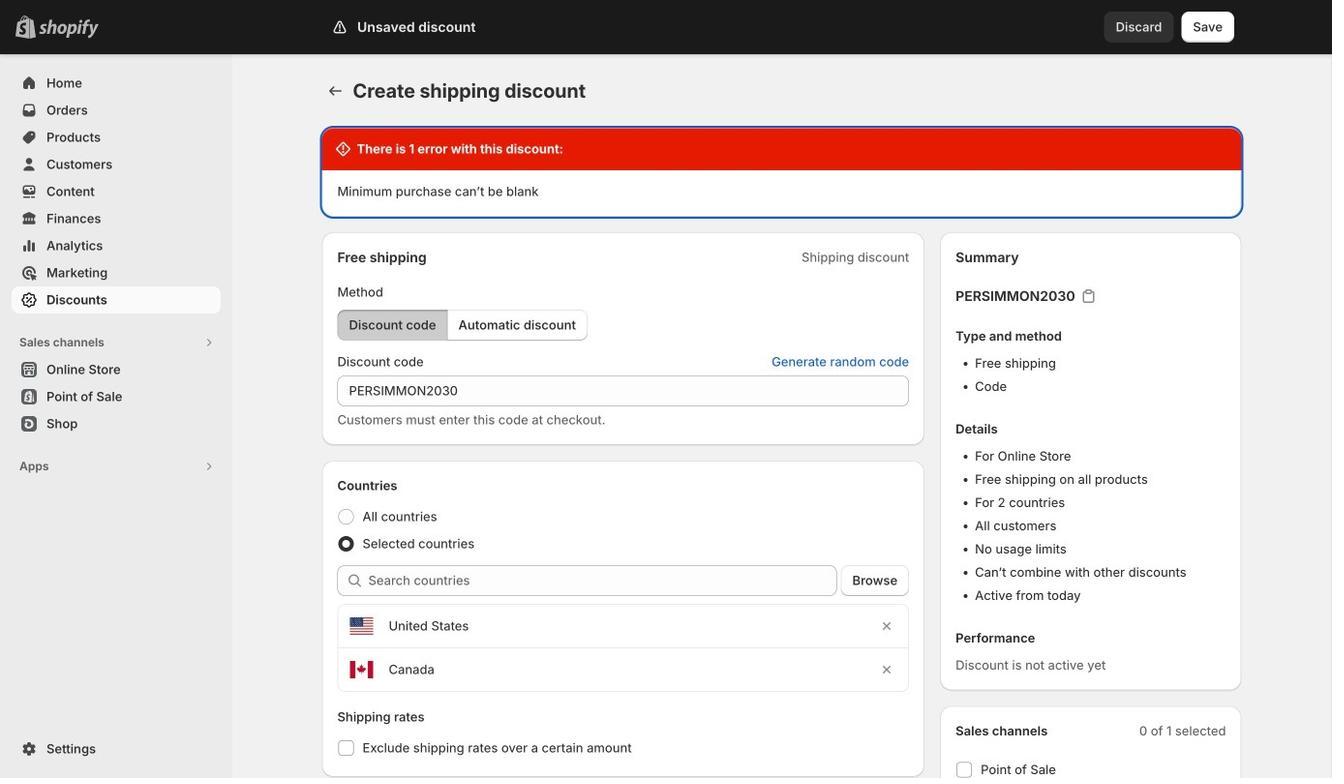 Task type: describe. For each thing, give the bounding box(es) containing it.
Search countries text field
[[369, 566, 837, 597]]



Task type: locate. For each thing, give the bounding box(es) containing it.
None text field
[[338, 376, 910, 407]]

shopify image
[[39, 19, 99, 39]]



Task type: vqa. For each thing, say whether or not it's contained in the screenshot.
Shopify image
yes



